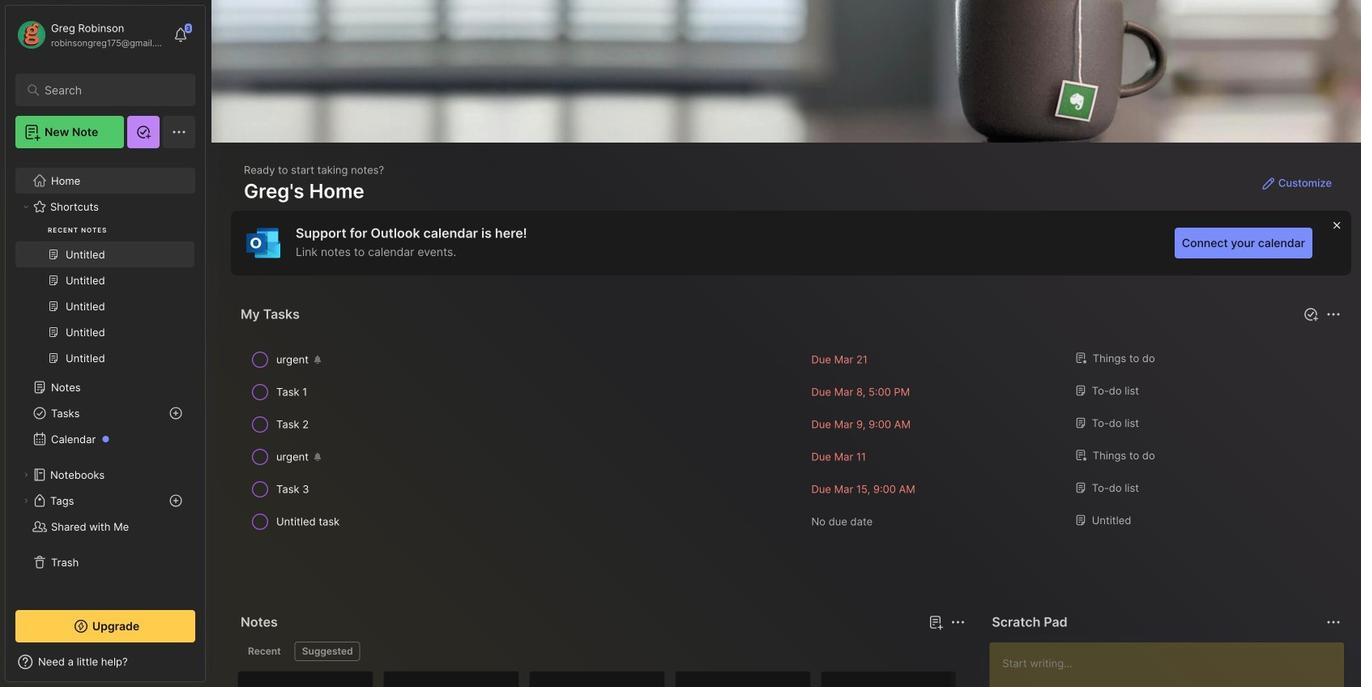 Task type: vqa. For each thing, say whether or not it's contained in the screenshot.
Start a new note in the body or title. 'field'
no



Task type: describe. For each thing, give the bounding box(es) containing it.
expand tags image
[[21, 496, 31, 506]]

WHAT'S NEW field
[[6, 649, 205, 675]]

1 tab from the left
[[241, 642, 288, 661]]

click to collapse image
[[205, 657, 217, 677]]

more actions image
[[1325, 305, 1344, 324]]

tree inside the main element
[[6, 95, 205, 596]]

none search field inside the main element
[[45, 80, 174, 100]]

2 row group from the top
[[238, 671, 1362, 687]]

2 tab from the left
[[295, 642, 360, 661]]



Task type: locate. For each thing, give the bounding box(es) containing it.
0 vertical spatial row group
[[238, 344, 1346, 538]]

1 row group from the top
[[238, 344, 1346, 538]]

tree
[[6, 95, 205, 596]]

1 horizontal spatial more actions field
[[1323, 303, 1346, 326]]

group inside the main element
[[15, 121, 195, 381]]

1 vertical spatial row group
[[238, 671, 1362, 687]]

Account field
[[15, 19, 165, 51]]

row group
[[238, 344, 1346, 538], [238, 671, 1362, 687]]

Search text field
[[45, 83, 174, 98]]

More actions field
[[1323, 303, 1346, 326], [947, 611, 970, 634]]

0 vertical spatial more actions field
[[1323, 303, 1346, 326]]

Start writing… text field
[[1003, 643, 1344, 687]]

new task image
[[1303, 306, 1320, 323]]

None search field
[[45, 80, 174, 100]]

0 horizontal spatial more actions field
[[947, 611, 970, 634]]

group
[[15, 121, 195, 381]]

tab
[[241, 642, 288, 661], [295, 642, 360, 661]]

more actions image
[[949, 613, 968, 632]]

tab list
[[241, 642, 963, 661]]

expand notebooks image
[[21, 470, 31, 480]]

main element
[[0, 0, 211, 687]]

0 horizontal spatial tab
[[241, 642, 288, 661]]

1 vertical spatial more actions field
[[947, 611, 970, 634]]

1 horizontal spatial tab
[[295, 642, 360, 661]]



